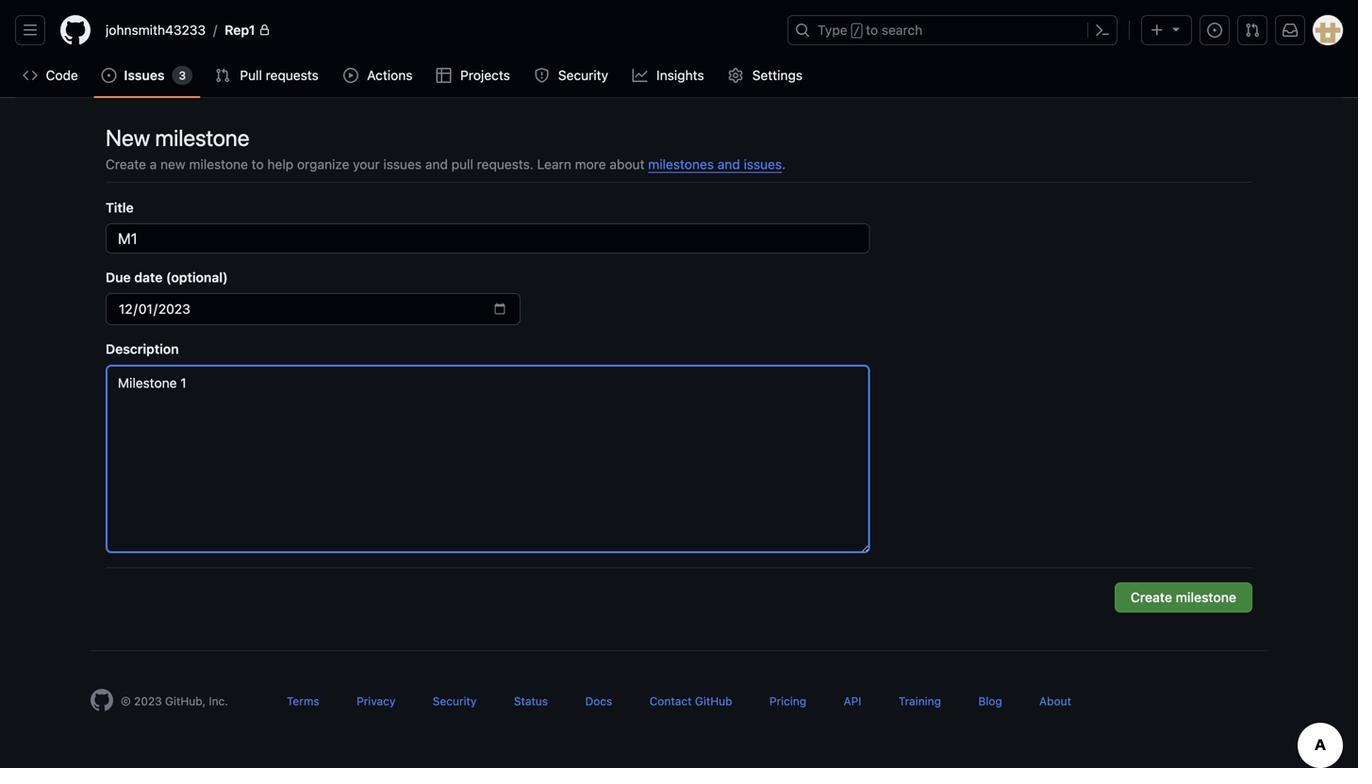 Task type: vqa. For each thing, say whether or not it's contained in the screenshot.
Bold image
no



Task type: locate. For each thing, give the bounding box(es) containing it.
to
[[866, 22, 878, 38], [252, 157, 264, 172]]

0 horizontal spatial to
[[252, 157, 264, 172]]

1 horizontal spatial security
[[558, 67, 608, 83]]

organize
[[297, 157, 349, 172]]

inc.
[[209, 695, 228, 708]]

contact github
[[650, 695, 732, 708]]

0 horizontal spatial /
[[213, 22, 217, 38]]

/
[[213, 22, 217, 38], [853, 25, 860, 38]]

actions link
[[336, 61, 421, 90]]

Title text field
[[106, 224, 870, 254]]

new
[[160, 157, 185, 172]]

code
[[46, 67, 78, 83]]

1 horizontal spatial to
[[866, 22, 878, 38]]

about
[[610, 157, 645, 172]]

0 horizontal spatial issue opened image
[[101, 68, 116, 83]]

privacy link
[[357, 695, 396, 708]]

list
[[98, 15, 776, 45]]

create milestone button
[[1115, 583, 1253, 613]]

security link left status
[[433, 695, 477, 708]]

johnsmith43233 link
[[98, 15, 213, 45]]

status
[[514, 695, 548, 708]]

/ for type
[[853, 25, 860, 38]]

2 and from the left
[[718, 157, 740, 172]]

and
[[425, 157, 448, 172], [718, 157, 740, 172]]

issue opened image
[[1207, 23, 1222, 38], [101, 68, 116, 83]]

rep1
[[225, 22, 255, 38]]

1 horizontal spatial issues
[[744, 157, 782, 172]]

0 horizontal spatial git pull request image
[[215, 68, 230, 83]]

docs
[[585, 695, 612, 708]]

search
[[882, 22, 923, 38]]

1 vertical spatial security link
[[433, 695, 477, 708]]

Due date (optional) date field
[[106, 293, 521, 325]]

terms link
[[287, 695, 319, 708]]

notifications image
[[1283, 23, 1298, 38]]

projects link
[[429, 61, 519, 90]]

git pull request image
[[1245, 23, 1260, 38], [215, 68, 230, 83]]

1 horizontal spatial /
[[853, 25, 860, 38]]

0 horizontal spatial create
[[106, 157, 146, 172]]

1 horizontal spatial issue opened image
[[1207, 23, 1222, 38]]

learn
[[537, 157, 571, 172]]

0 vertical spatial git pull request image
[[1245, 23, 1260, 38]]

pull
[[452, 157, 473, 172]]

milestone inside button
[[1176, 590, 1237, 606]]

1 vertical spatial git pull request image
[[215, 68, 230, 83]]

your
[[353, 157, 380, 172]]

gear image
[[728, 68, 743, 83]]

issues right milestones
[[744, 157, 782, 172]]

graph image
[[632, 68, 648, 83]]

due date (optional)
[[106, 270, 228, 285]]

create
[[106, 157, 146, 172], [1131, 590, 1172, 606]]

a
[[150, 157, 157, 172]]

shield image
[[534, 68, 549, 83]]

requests
[[266, 67, 319, 83]]

due
[[106, 270, 131, 285]]

issues
[[383, 157, 422, 172], [744, 157, 782, 172]]

1 issues from the left
[[383, 157, 422, 172]]

0 horizontal spatial security
[[433, 695, 477, 708]]

0 vertical spatial security link
[[527, 61, 617, 90]]

1 horizontal spatial and
[[718, 157, 740, 172]]

1 horizontal spatial git pull request image
[[1245, 23, 1260, 38]]

new
[[106, 125, 150, 151]]

security link
[[527, 61, 617, 90], [433, 695, 477, 708]]

/ inside johnsmith43233 /
[[213, 22, 217, 38]]

3
[[179, 69, 186, 82]]

security
[[558, 67, 608, 83], [433, 695, 477, 708]]

rep1 link
[[217, 15, 278, 45]]

security right shield "icon"
[[558, 67, 608, 83]]

johnsmith43233 /
[[106, 22, 217, 38]]

/ inside type / to search
[[853, 25, 860, 38]]

description
[[106, 341, 179, 357]]

training link
[[899, 695, 941, 708]]

.
[[782, 157, 786, 172]]

0 horizontal spatial issues
[[383, 157, 422, 172]]

1 vertical spatial to
[[252, 157, 264, 172]]

api link
[[844, 695, 862, 708]]

create inside button
[[1131, 590, 1172, 606]]

and right milestones
[[718, 157, 740, 172]]

blog
[[978, 695, 1002, 708]]

actions
[[367, 67, 413, 83]]

homepage image
[[60, 15, 91, 45]]

/ left rep1
[[213, 22, 217, 38]]

more
[[575, 157, 606, 172]]

privacy
[[357, 695, 396, 708]]

© 2023 github, inc.
[[121, 695, 228, 708]]

milestone
[[155, 125, 249, 151], [189, 157, 248, 172], [1176, 590, 1237, 606]]

and left pull
[[425, 157, 448, 172]]

0 vertical spatial create
[[106, 157, 146, 172]]

1 horizontal spatial security link
[[527, 61, 617, 90]]

git pull request image left the notifications icon
[[1245, 23, 1260, 38]]

pricing link
[[770, 695, 807, 708]]

to left help
[[252, 157, 264, 172]]

0 vertical spatial security
[[558, 67, 608, 83]]

plus image
[[1150, 23, 1165, 38]]

©
[[121, 695, 131, 708]]

title
[[106, 200, 134, 216]]

0 horizontal spatial and
[[425, 157, 448, 172]]

2 vertical spatial milestone
[[1176, 590, 1237, 606]]

1 horizontal spatial create
[[1131, 590, 1172, 606]]

issue opened image right triangle down image
[[1207, 23, 1222, 38]]

to inside new milestone create a new milestone to help organize your issues and pull requests. learn more about milestones and issues .
[[252, 157, 264, 172]]

/ right type
[[853, 25, 860, 38]]

git pull request image left pull
[[215, 68, 230, 83]]

api
[[844, 695, 862, 708]]

security left status
[[433, 695, 477, 708]]

git pull request image inside the pull requests "link"
[[215, 68, 230, 83]]

terms
[[287, 695, 319, 708]]

type
[[818, 22, 848, 38]]

issues right your
[[383, 157, 422, 172]]

issue opened image left issues
[[101, 68, 116, 83]]

milestone for create
[[1176, 590, 1237, 606]]

/ for johnsmith43233
[[213, 22, 217, 38]]

settings link
[[721, 61, 812, 90]]

0 vertical spatial milestone
[[155, 125, 249, 151]]

help
[[267, 157, 294, 172]]

issues
[[124, 67, 165, 83]]

1 vertical spatial create
[[1131, 590, 1172, 606]]

security link left graph icon
[[527, 61, 617, 90]]

to left "search"
[[866, 22, 878, 38]]



Task type: describe. For each thing, give the bounding box(es) containing it.
training
[[899, 695, 941, 708]]

command palette image
[[1095, 23, 1110, 38]]

blog link
[[978, 695, 1002, 708]]

1 vertical spatial milestone
[[189, 157, 248, 172]]

1 vertical spatial issue opened image
[[101, 68, 116, 83]]

new milestone create a new milestone to help organize your issues and pull requests. learn more about milestones and issues .
[[106, 125, 786, 172]]

create milestone
[[1131, 590, 1237, 606]]

Description text field
[[106, 365, 870, 554]]

2 issues from the left
[[744, 157, 782, 172]]

contact
[[650, 695, 692, 708]]

git pull request image for issue opened icon to the top
[[1245, 23, 1260, 38]]

lock image
[[259, 25, 270, 36]]

pull requests
[[240, 67, 319, 83]]

milestones and issues link
[[648, 157, 782, 172]]

insights
[[657, 67, 704, 83]]

milestones
[[648, 157, 714, 172]]

about
[[1040, 695, 1072, 708]]

homepage image
[[91, 690, 113, 712]]

1 and from the left
[[425, 157, 448, 172]]

2023
[[134, 695, 162, 708]]

play image
[[343, 68, 358, 83]]

code link
[[15, 61, 86, 90]]

type / to search
[[818, 22, 923, 38]]

0 vertical spatial to
[[866, 22, 878, 38]]

code image
[[23, 68, 38, 83]]

insights link
[[625, 61, 713, 90]]

about link
[[1040, 695, 1072, 708]]

(optional)
[[166, 270, 228, 285]]

requests.
[[477, 157, 534, 172]]

johnsmith43233
[[106, 22, 206, 38]]

create inside new milestone create a new milestone to help organize your issues and pull requests. learn more about milestones and issues .
[[106, 157, 146, 172]]

table image
[[436, 68, 452, 83]]

docs link
[[585, 695, 612, 708]]

git pull request image for the bottommost issue opened icon
[[215, 68, 230, 83]]

pull
[[240, 67, 262, 83]]

triangle down image
[[1169, 21, 1184, 36]]

pricing
[[770, 695, 807, 708]]

milestone for new
[[155, 125, 249, 151]]

list containing johnsmith43233 /
[[98, 15, 776, 45]]

date
[[134, 270, 163, 285]]

github
[[695, 695, 732, 708]]

projects
[[460, 67, 510, 83]]

0 horizontal spatial security link
[[433, 695, 477, 708]]

github,
[[165, 695, 206, 708]]

settings
[[752, 67, 803, 83]]

status link
[[514, 695, 548, 708]]

0 vertical spatial issue opened image
[[1207, 23, 1222, 38]]

1 vertical spatial security
[[433, 695, 477, 708]]

contact github link
[[650, 695, 732, 708]]

pull requests link
[[208, 61, 328, 90]]



